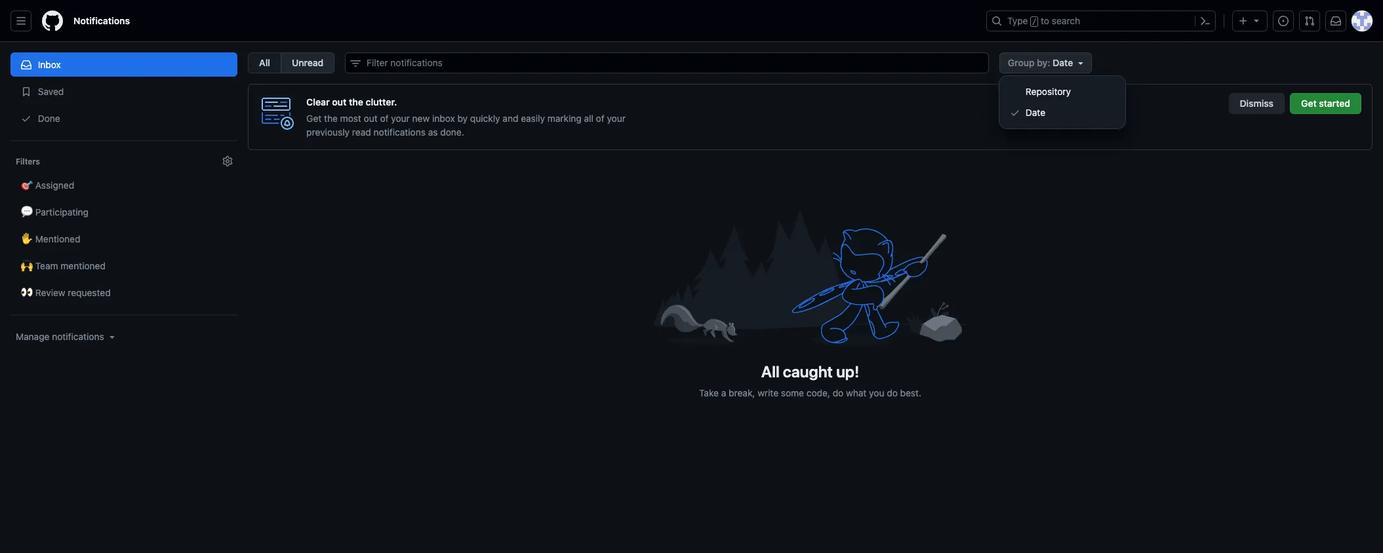 Task type: vqa. For each thing, say whether or not it's contained in the screenshot.
rightmost repo image
no



Task type: describe. For each thing, give the bounding box(es) containing it.
best.
[[901, 388, 922, 399]]

most
[[340, 113, 361, 124]]

1 horizontal spatial triangle down image
[[1252, 15, 1262, 26]]

unread
[[292, 57, 324, 68]]

filter image
[[350, 58, 361, 69]]

notifications element
[[10, 42, 238, 454]]

mentioned
[[61, 260, 106, 272]]

review
[[35, 287, 65, 299]]

💬 participating
[[21, 207, 89, 218]]

easily
[[521, 113, 545, 124]]

1 vertical spatial out
[[364, 113, 378, 124]]

notifications link
[[68, 10, 135, 31]]

by:
[[1037, 57, 1051, 68]]

code alert image
[[259, 95, 296, 132]]

break,
[[729, 388, 755, 399]]

/
[[1033, 17, 1037, 26]]

group by: date
[[1008, 57, 1074, 68]]

all for all caught up! take a break, write some code, do what you do best.
[[762, 363, 780, 381]]

manage
[[16, 331, 50, 343]]

done
[[35, 113, 60, 124]]

✋
[[21, 234, 33, 245]]

mentioned
[[35, 234, 80, 245]]

clear
[[307, 96, 330, 108]]

type
[[1008, 15, 1029, 26]]

as
[[428, 127, 438, 138]]

clear out the clutter. get the most out of your new inbox by quickly and easily marking all of your previously read notifications as done.
[[307, 96, 626, 138]]

✋ mentioned
[[21, 234, 80, 245]]

👀
[[21, 287, 33, 299]]

write
[[758, 388, 779, 399]]

git pull request image
[[1305, 16, 1316, 26]]

all caught up! take a break, write some code, do what you do best.
[[700, 363, 922, 399]]

done link
[[10, 106, 238, 131]]

inbox link
[[10, 52, 238, 77]]

0 horizontal spatial the
[[324, 113, 338, 124]]

issue opened image
[[1279, 16, 1289, 26]]

0 vertical spatial date
[[1053, 57, 1074, 68]]

1 your from the left
[[391, 113, 410, 124]]

get started
[[1302, 98, 1351, 109]]

👀 review requested
[[21, 287, 111, 299]]

menu containing repository
[[1000, 76, 1126, 129]]

participating
[[35, 207, 89, 218]]

up!
[[837, 363, 860, 381]]

triangle down image inside manage notifications popup button
[[107, 332, 117, 342]]

💬
[[21, 207, 33, 218]]

all
[[584, 113, 594, 124]]

date inside button
[[1026, 107, 1046, 118]]

inbox zero image
[[653, 203, 968, 352]]

🙌 team mentioned link
[[10, 254, 238, 278]]

get started button
[[1291, 93, 1362, 114]]

1 of from the left
[[380, 113, 389, 124]]

previously
[[307, 127, 350, 138]]

a
[[722, 388, 727, 399]]

some
[[781, 388, 804, 399]]

new
[[412, 113, 430, 124]]

assigned
[[35, 180, 74, 191]]

repository button
[[1005, 81, 1121, 102]]

clutter.
[[366, 96, 397, 108]]

homepage image
[[42, 10, 63, 31]]

notifications image
[[1331, 16, 1342, 26]]



Task type: locate. For each thing, give the bounding box(es) containing it.
requested
[[68, 287, 111, 299]]

the
[[349, 96, 363, 108], [324, 113, 338, 124]]

what
[[846, 388, 867, 399]]

team
[[35, 260, 58, 272]]

type / to search
[[1008, 15, 1081, 26]]

your
[[391, 113, 410, 124], [607, 113, 626, 124]]

all for all
[[259, 57, 270, 68]]

notifications inside the clear out the clutter. get the most out of your new inbox by quickly and easily marking all of your previously read notifications as done.
[[374, 127, 426, 138]]

get down the clear
[[307, 113, 322, 124]]

plus image
[[1239, 16, 1249, 26]]

your right all
[[607, 113, 626, 124]]

1 horizontal spatial your
[[607, 113, 626, 124]]

1 horizontal spatial notifications
[[374, 127, 426, 138]]

1 vertical spatial all
[[762, 363, 780, 381]]

manage notifications button
[[16, 331, 117, 344]]

Filter notifications text field
[[345, 52, 989, 73]]

take
[[700, 388, 719, 399]]

quickly
[[470, 113, 500, 124]]

bookmark image
[[21, 87, 31, 97]]

inbox image
[[21, 60, 31, 70]]

0 horizontal spatial date
[[1026, 107, 1046, 118]]

notifications
[[374, 127, 426, 138], [52, 331, 104, 343]]

customize filters image
[[223, 156, 233, 167]]

✋ mentioned link
[[10, 227, 238, 251]]

the up previously
[[324, 113, 338, 124]]

get inside button
[[1302, 98, 1317, 109]]

get
[[1302, 98, 1317, 109], [307, 113, 322, 124]]

do right you
[[887, 388, 898, 399]]

👀 review requested link
[[10, 281, 238, 305]]

search
[[1052, 15, 1081, 26]]

filters
[[16, 157, 40, 167]]

of right all
[[596, 113, 605, 124]]

to
[[1041, 15, 1050, 26]]

saved link
[[10, 79, 238, 104]]

you
[[869, 388, 885, 399]]

read
[[352, 127, 371, 138]]

1 horizontal spatial out
[[364, 113, 378, 124]]

your left new
[[391, 113, 410, 124]]

0 vertical spatial the
[[349, 96, 363, 108]]

0 horizontal spatial get
[[307, 113, 322, 124]]

inbox
[[38, 59, 61, 70]]

do
[[833, 388, 844, 399], [887, 388, 898, 399]]

check image
[[21, 114, 31, 124]]

triangle down image
[[1076, 58, 1087, 68]]

date button
[[1005, 102, 1121, 123]]

and
[[503, 113, 519, 124]]

triangle down image right plus icon
[[1252, 15, 1262, 26]]

all inside the all caught up! take a break, write some code, do what you do best.
[[762, 363, 780, 381]]

of down "clutter."
[[380, 113, 389, 124]]

🎯 assigned
[[21, 180, 74, 191]]

dismiss button
[[1229, 93, 1285, 114]]

group
[[1008, 57, 1035, 68]]

all button
[[248, 52, 281, 73]]

🙌 team mentioned
[[21, 260, 106, 272]]

date down repository
[[1026, 107, 1046, 118]]

None search field
[[345, 52, 989, 73]]

triangle down image
[[1252, 15, 1262, 26], [107, 332, 117, 342]]

1 horizontal spatial get
[[1302, 98, 1317, 109]]

notifications inside popup button
[[52, 331, 104, 343]]

0 horizontal spatial out
[[332, 96, 347, 108]]

1 vertical spatial the
[[324, 113, 338, 124]]

0 horizontal spatial of
[[380, 113, 389, 124]]

1 horizontal spatial date
[[1053, 57, 1074, 68]]

code,
[[807, 388, 831, 399]]

notifications down new
[[374, 127, 426, 138]]

all up write
[[762, 363, 780, 381]]

1 vertical spatial notifications
[[52, 331, 104, 343]]

manage notifications
[[16, 331, 104, 343]]

out
[[332, 96, 347, 108], [364, 113, 378, 124]]

1 vertical spatial triangle down image
[[107, 332, 117, 342]]

1 vertical spatial date
[[1026, 107, 1046, 118]]

out up read
[[364, 113, 378, 124]]

notifications
[[73, 15, 130, 26]]

0 vertical spatial notifications
[[374, 127, 426, 138]]

saved
[[35, 86, 64, 97]]

by
[[458, 113, 468, 124]]

1 horizontal spatial of
[[596, 113, 605, 124]]

1 horizontal spatial the
[[349, 96, 363, 108]]

2 of from the left
[[596, 113, 605, 124]]

🎯 assigned link
[[10, 173, 238, 197]]

unread button
[[281, 52, 335, 73]]

out up the most
[[332, 96, 347, 108]]

🎯
[[21, 180, 33, 191]]

command palette image
[[1201, 16, 1211, 26]]

0 horizontal spatial your
[[391, 113, 410, 124]]

date left triangle down image
[[1053, 57, 1074, 68]]

0 vertical spatial triangle down image
[[1252, 15, 1262, 26]]

date
[[1053, 57, 1074, 68], [1026, 107, 1046, 118]]

1 vertical spatial get
[[307, 113, 322, 124]]

💬 participating link
[[10, 200, 238, 224]]

1 horizontal spatial all
[[762, 363, 780, 381]]

0 horizontal spatial all
[[259, 57, 270, 68]]

marking
[[548, 113, 582, 124]]

0 vertical spatial out
[[332, 96, 347, 108]]

get inside the clear out the clutter. get the most out of your new inbox by quickly and easily marking all of your previously read notifications as done.
[[307, 113, 322, 124]]

inbox
[[432, 113, 455, 124]]

0 vertical spatial get
[[1302, 98, 1317, 109]]

1 do from the left
[[833, 388, 844, 399]]

all inside button
[[259, 57, 270, 68]]

0 horizontal spatial notifications
[[52, 331, 104, 343]]

2 do from the left
[[887, 388, 898, 399]]

triangle down image down 👀 review requested link
[[107, 332, 117, 342]]

0 horizontal spatial triangle down image
[[107, 332, 117, 342]]

started
[[1320, 98, 1351, 109]]

2 your from the left
[[607, 113, 626, 124]]

all
[[259, 57, 270, 68], [762, 363, 780, 381]]

of
[[380, 113, 389, 124], [596, 113, 605, 124]]

notifications down requested
[[52, 331, 104, 343]]

caught
[[783, 363, 833, 381]]

0 horizontal spatial do
[[833, 388, 844, 399]]

repository
[[1026, 86, 1072, 97]]

🙌
[[21, 260, 33, 272]]

all left the unread on the left of the page
[[259, 57, 270, 68]]

0 vertical spatial all
[[259, 57, 270, 68]]

dismiss
[[1240, 98, 1274, 109]]

done.
[[440, 127, 464, 138]]

the up the most
[[349, 96, 363, 108]]

menu
[[1000, 76, 1126, 129]]

get left started
[[1302, 98, 1317, 109]]

do left the what
[[833, 388, 844, 399]]

1 horizontal spatial do
[[887, 388, 898, 399]]



